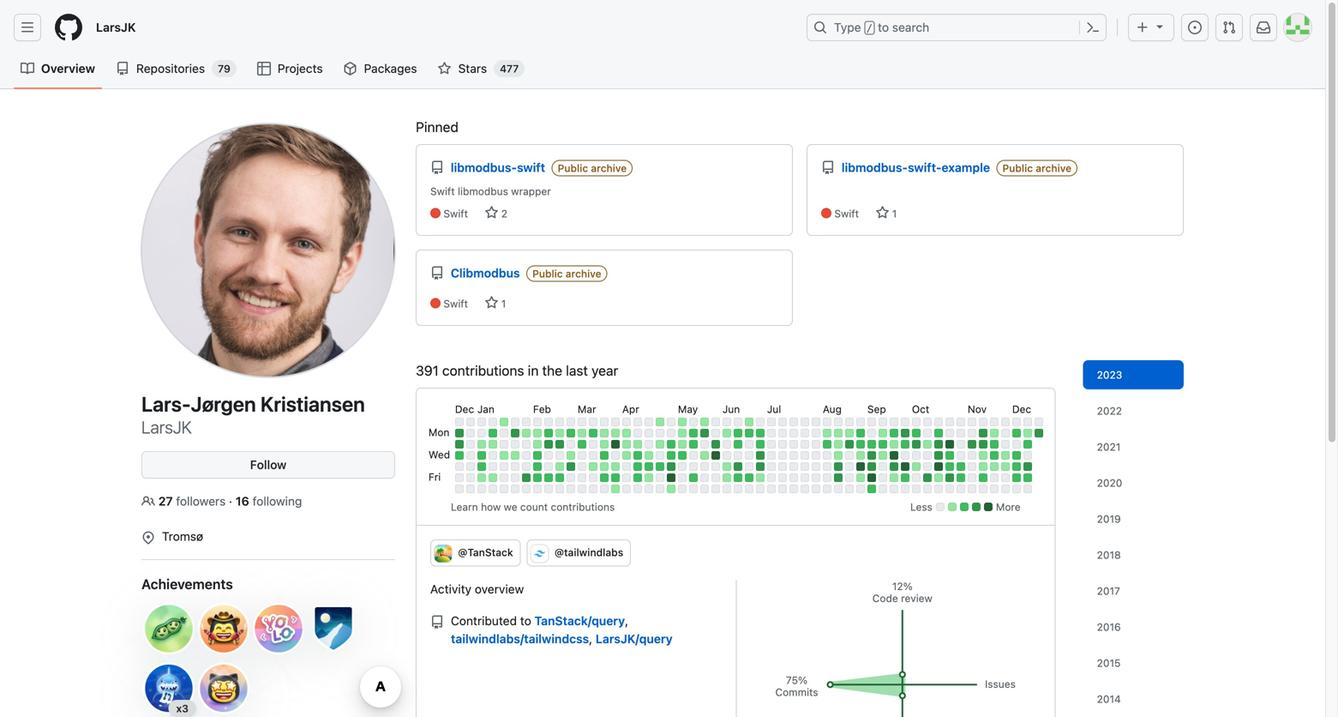Task type: locate. For each thing, give the bounding box(es) containing it.
tailwindlabs/tailwindcss
[[451, 632, 589, 646]]

how
[[481, 501, 501, 513]]

contributed to tanstack/query , tailwindlabs/tailwindcss , larsjk/query
[[451, 614, 673, 646]]

repo image
[[116, 62, 130, 75], [431, 161, 444, 175], [822, 161, 835, 175], [431, 266, 444, 280]]

grid containing dec
[[426, 399, 1046, 496]]

cell
[[455, 418, 464, 426], [466, 418, 475, 426], [478, 418, 486, 426], [489, 418, 497, 426], [500, 418, 508, 426], [511, 418, 520, 426], [522, 418, 531, 426], [533, 418, 542, 426], [545, 418, 553, 426], [556, 418, 564, 426], [567, 418, 575, 426], [578, 418, 587, 426], [589, 418, 598, 426], [600, 418, 609, 426], [611, 418, 620, 426], [623, 418, 631, 426], [634, 418, 642, 426], [645, 418, 653, 426], [656, 418, 665, 426], [667, 418, 676, 426], [678, 418, 687, 426], [689, 418, 698, 426], [701, 418, 709, 426], [712, 418, 720, 426], [723, 418, 731, 426], [734, 418, 743, 426], [745, 418, 754, 426], [756, 418, 765, 426], [768, 418, 776, 426], [779, 418, 787, 426], [790, 418, 798, 426], [801, 418, 810, 426], [812, 418, 821, 426], [823, 418, 832, 426], [834, 418, 843, 426], [846, 418, 854, 426], [857, 418, 865, 426], [868, 418, 876, 426], [879, 418, 888, 426], [890, 418, 899, 426], [901, 418, 910, 426], [912, 418, 921, 426], [924, 418, 932, 426], [935, 418, 943, 426], [946, 418, 955, 426], [957, 418, 966, 426], [968, 418, 977, 426], [979, 418, 988, 426], [991, 418, 999, 426], [1002, 418, 1010, 426], [1013, 418, 1021, 426], [1024, 418, 1033, 426], [1035, 418, 1044, 426], [455, 429, 464, 437], [466, 429, 475, 437], [478, 429, 486, 437], [489, 429, 497, 437], [500, 429, 508, 437], [511, 429, 520, 437], [522, 429, 531, 437], [533, 429, 542, 437], [545, 429, 553, 437], [556, 429, 564, 437], [567, 429, 575, 437], [578, 429, 587, 437], [589, 429, 598, 437], [600, 429, 609, 437], [611, 429, 620, 437], [623, 429, 631, 437], [634, 429, 642, 437], [645, 429, 653, 437], [656, 429, 665, 437], [667, 429, 676, 437], [678, 429, 687, 437], [689, 429, 698, 437], [701, 429, 709, 437], [712, 429, 720, 437], [723, 429, 731, 437], [734, 429, 743, 437], [745, 429, 754, 437], [756, 429, 765, 437], [768, 429, 776, 437], [779, 429, 787, 437], [790, 429, 798, 437], [801, 429, 810, 437], [812, 429, 821, 437], [823, 429, 832, 437], [834, 429, 843, 437], [846, 429, 854, 437], [857, 429, 865, 437], [868, 429, 876, 437], [879, 429, 888, 437], [890, 429, 899, 437], [901, 429, 910, 437], [912, 429, 921, 437], [924, 429, 932, 437], [935, 429, 943, 437], [946, 429, 955, 437], [957, 429, 966, 437], [968, 429, 977, 437], [979, 429, 988, 437], [991, 429, 999, 437], [1002, 429, 1010, 437], [1013, 429, 1021, 437], [1024, 429, 1033, 437], [1035, 429, 1044, 437], [455, 440, 464, 449], [466, 440, 475, 449], [478, 440, 486, 449], [489, 440, 497, 449], [500, 440, 508, 449], [511, 440, 520, 449], [522, 440, 531, 449], [533, 440, 542, 449], [545, 440, 553, 449], [556, 440, 564, 449], [567, 440, 575, 449], [578, 440, 587, 449], [589, 440, 598, 449], [600, 440, 609, 449], [611, 440, 620, 449], [623, 440, 631, 449], [634, 440, 642, 449], [645, 440, 653, 449], [656, 440, 665, 449], [667, 440, 676, 449], [678, 440, 687, 449], [689, 440, 698, 449], [701, 440, 709, 449], [712, 440, 720, 449], [723, 440, 731, 449], [734, 440, 743, 449], [745, 440, 754, 449], [756, 440, 765, 449], [768, 440, 776, 449], [779, 440, 787, 449], [790, 440, 798, 449], [801, 440, 810, 449], [812, 440, 821, 449], [823, 440, 832, 449], [834, 440, 843, 449], [846, 440, 854, 449], [857, 440, 865, 449], [868, 440, 876, 449], [879, 440, 888, 449], [890, 440, 899, 449], [901, 440, 910, 449], [912, 440, 921, 449], [924, 440, 932, 449], [935, 440, 943, 449], [946, 440, 955, 449], [957, 440, 966, 449], [968, 440, 977, 449], [979, 440, 988, 449], [991, 440, 999, 449], [1002, 440, 1010, 449], [1013, 440, 1021, 449], [1024, 440, 1033, 449], [455, 451, 464, 460], [466, 451, 475, 460], [478, 451, 486, 460], [489, 451, 497, 460], [500, 451, 508, 460], [511, 451, 520, 460], [522, 451, 531, 460], [533, 451, 542, 460], [545, 451, 553, 460], [556, 451, 564, 460], [567, 451, 575, 460], [578, 451, 587, 460], [589, 451, 598, 460], [600, 451, 609, 460], [611, 451, 620, 460], [623, 451, 631, 460], [634, 451, 642, 460], [645, 451, 653, 460], [656, 451, 665, 460], [667, 451, 676, 460], [678, 451, 687, 460], [689, 451, 698, 460], [701, 451, 709, 460], [712, 451, 720, 460], [723, 451, 731, 460], [734, 451, 743, 460], [745, 451, 754, 460], [756, 451, 765, 460], [768, 451, 776, 460], [779, 451, 787, 460], [790, 451, 798, 460], [801, 451, 810, 460], [812, 451, 821, 460], [823, 451, 832, 460], [834, 451, 843, 460], [846, 451, 854, 460], [857, 451, 865, 460], [868, 451, 876, 460], [879, 451, 888, 460], [890, 451, 899, 460], [901, 451, 910, 460], [912, 451, 921, 460], [924, 451, 932, 460], [935, 451, 943, 460], [946, 451, 955, 460], [957, 451, 966, 460], [968, 451, 977, 460], [979, 451, 988, 460], [991, 451, 999, 460], [1002, 451, 1010, 460], [1013, 451, 1021, 460], [1024, 451, 1033, 460], [455, 462, 464, 471], [466, 462, 475, 471], [478, 462, 486, 471], [489, 462, 497, 471], [500, 462, 508, 471], [511, 462, 520, 471], [522, 462, 531, 471], [533, 462, 542, 471], [545, 462, 553, 471], [556, 462, 564, 471], [567, 462, 575, 471], [578, 462, 587, 471], [589, 462, 598, 471], [600, 462, 609, 471], [611, 462, 620, 471], [623, 462, 631, 471], [634, 462, 642, 471], [645, 462, 653, 471], [656, 462, 665, 471], [667, 462, 676, 471], [678, 462, 687, 471], [689, 462, 698, 471], [701, 462, 709, 471], [712, 462, 720, 471], [723, 462, 731, 471], [734, 462, 743, 471], [745, 462, 754, 471], [756, 462, 765, 471], [768, 462, 776, 471], [779, 462, 787, 471], [790, 462, 798, 471], [801, 462, 810, 471], [812, 462, 821, 471], [823, 462, 832, 471], [834, 462, 843, 471], [846, 462, 854, 471], [857, 462, 865, 471], [868, 462, 876, 471], [879, 462, 888, 471], [890, 462, 899, 471], [901, 462, 910, 471], [912, 462, 921, 471], [924, 462, 932, 471], [935, 462, 943, 471], [946, 462, 955, 471], [957, 462, 966, 471], [968, 462, 977, 471], [979, 462, 988, 471], [991, 462, 999, 471], [1002, 462, 1010, 471], [1013, 462, 1021, 471], [1024, 462, 1033, 471], [455, 473, 464, 482], [466, 473, 475, 482], [478, 473, 486, 482], [489, 473, 497, 482], [500, 473, 508, 482], [511, 473, 520, 482], [522, 473, 531, 482], [533, 473, 542, 482], [545, 473, 553, 482], [556, 473, 564, 482], [567, 473, 575, 482], [578, 473, 587, 482], [589, 473, 598, 482], [600, 473, 609, 482], [611, 473, 620, 482], [623, 473, 631, 482], [634, 473, 642, 482], [645, 473, 653, 482], [656, 473, 665, 482], [667, 473, 676, 482], [678, 473, 687, 482], [689, 473, 698, 482], [701, 473, 709, 482], [712, 473, 720, 482], [723, 473, 731, 482], [734, 473, 743, 482], [745, 473, 754, 482], [756, 473, 765, 482], [768, 473, 776, 482], [779, 473, 787, 482], [790, 473, 798, 482], [801, 473, 810, 482], [812, 473, 821, 482], [823, 473, 832, 482], [834, 473, 843, 482], [846, 473, 854, 482], [857, 473, 865, 482], [868, 473, 876, 482], [879, 473, 888, 482], [890, 473, 899, 482], [901, 473, 910, 482], [912, 473, 921, 482], [924, 473, 932, 482], [935, 473, 943, 482], [946, 473, 955, 482], [957, 473, 966, 482], [968, 473, 977, 482], [979, 473, 988, 482], [991, 473, 999, 482], [1002, 473, 1010, 482], [1013, 473, 1021, 482], [1024, 473, 1033, 482], [455, 485, 464, 493], [466, 485, 475, 493], [478, 485, 486, 493], [489, 485, 497, 493], [500, 485, 508, 493], [511, 485, 520, 493], [522, 485, 531, 493], [533, 485, 542, 493], [545, 485, 553, 493], [556, 485, 564, 493], [567, 485, 575, 493], [578, 485, 587, 493], [589, 485, 598, 493], [600, 485, 609, 493], [611, 485, 620, 493], [623, 485, 631, 493], [634, 485, 642, 493], [645, 485, 653, 493], [656, 485, 665, 493], [667, 485, 676, 493], [678, 485, 687, 493], [689, 485, 698, 493], [701, 485, 709, 493], [712, 485, 720, 493], [723, 485, 731, 493], [734, 485, 743, 493], [745, 485, 754, 493], [756, 485, 765, 493], [768, 485, 776, 493], [779, 485, 787, 493], [790, 485, 798, 493], [801, 485, 810, 493], [812, 485, 821, 493], [823, 485, 832, 493], [834, 485, 843, 493], [846, 485, 854, 493], [857, 485, 865, 493], [868, 485, 876, 493], [879, 485, 888, 493], [890, 485, 899, 493], [901, 485, 910, 493], [912, 485, 921, 493], [924, 485, 932, 493], [935, 485, 943, 493], [946, 485, 955, 493], [957, 485, 966, 493], [968, 485, 977, 493], [979, 485, 988, 493], [991, 485, 999, 493], [1002, 485, 1010, 493], [1013, 485, 1021, 493], [1024, 485, 1033, 493]]

tromsø
[[162, 529, 203, 543]]

1 vertical spatial ,
[[589, 632, 593, 646]]

1 horizontal spatial 1 link
[[876, 206, 897, 221]]

2015
[[1098, 657, 1121, 669]]

star image inside 1 link
[[485, 296, 499, 310]]

libmodbus- up star icon
[[842, 160, 908, 175]]

1 horizontal spatial ,
[[625, 614, 629, 628]]

1 horizontal spatial larsjk
[[142, 417, 192, 437]]

2023 link
[[1084, 360, 1185, 389]]

1 vertical spatial 1
[[499, 298, 506, 310]]

1 vertical spatial contributions
[[551, 501, 615, 513]]

1 horizontal spatial contributions
[[551, 501, 615, 513]]

0 horizontal spatial 1
[[499, 298, 506, 310]]

0 horizontal spatial to
[[520, 614, 532, 628]]

to right the /
[[878, 20, 890, 34]]

swift libmodbus wrapper
[[431, 185, 551, 197]]

public archive right example
[[1003, 162, 1072, 174]]

achievements
[[142, 576, 233, 592]]

2014 link
[[1084, 684, 1185, 714]]

1 vertical spatial larsjk
[[142, 417, 192, 437]]

aug
[[823, 403, 842, 415]]

1 horizontal spatial libmodbus-
[[842, 160, 908, 175]]

public archive
[[558, 162, 627, 174], [1003, 162, 1072, 174], [533, 268, 602, 280]]

2014
[[1098, 693, 1122, 705]]

grid
[[426, 399, 1046, 496]]

libmodbus- for swift-
[[842, 160, 908, 175]]

clibmodbus link
[[451, 266, 523, 280]]

organizations element
[[431, 540, 1042, 573]]

plus image
[[1136, 21, 1150, 34]]

27 followers
[[158, 494, 229, 508]]

public archive right clibmodbus link
[[533, 268, 602, 280]]

1 libmodbus- from the left
[[451, 160, 517, 175]]

1 link
[[876, 206, 897, 221], [485, 296, 506, 311]]

2019
[[1098, 513, 1122, 525]]

contributions
[[442, 362, 525, 379], [551, 501, 615, 513]]

contributions up @tailwindlabs
[[551, 501, 615, 513]]

2018
[[1098, 549, 1122, 561]]

1 horizontal spatial dec
[[1013, 403, 1032, 415]]

libmodbus-
[[451, 160, 517, 175], [842, 160, 908, 175]]

2019 link
[[1084, 504, 1185, 534]]

contributed
[[451, 614, 517, 628]]

0 vertical spatial larsjk
[[96, 20, 136, 34]]

learn how we count contributions
[[451, 501, 615, 513]]

1 dec from the left
[[455, 403, 474, 415]]

dec left jan
[[455, 403, 474, 415]]

larsjk right homepage image
[[96, 20, 136, 34]]

1 vertical spatial 1 link
[[485, 296, 506, 311]]

public archive right swift
[[558, 162, 627, 174]]

0 vertical spatial to
[[878, 20, 890, 34]]

star image
[[438, 62, 452, 75], [485, 296, 499, 310]]

2021 link
[[1084, 432, 1185, 461]]

oct
[[912, 403, 930, 415]]

1 link down libmodbus-swift-example
[[876, 206, 897, 221]]

public right swift
[[558, 162, 589, 174]]

star image left stars
[[438, 62, 452, 75]]

larsjk link
[[89, 14, 143, 41]]

projects link
[[250, 56, 330, 81]]

dec right nov at the bottom of the page
[[1013, 403, 1032, 415]]

contributions up jan
[[442, 362, 525, 379]]

libmodbus-swift link
[[451, 160, 549, 175]]

1 down libmodbus-swift-example
[[890, 208, 897, 220]]

libmodbus- up libmodbus
[[451, 160, 517, 175]]

star image down clibmodbus link
[[485, 296, 499, 310]]

public right example
[[1003, 162, 1034, 174]]

larsjk down lars-
[[142, 417, 192, 437]]

stars image
[[485, 206, 499, 220]]

achievement: quickdraw image
[[196, 601, 251, 656]]

projects
[[278, 61, 323, 75]]

libmodbus
[[458, 185, 509, 197]]

archive for libmodbus-swift
[[591, 162, 627, 174]]

1 for clibmodbus
[[499, 298, 506, 310]]

larsjk
[[96, 20, 136, 34], [142, 417, 192, 437]]

to up tailwindlabs/tailwindcss
[[520, 614, 532, 628]]

in
[[528, 362, 539, 379]]

star image
[[876, 206, 890, 220]]

libmodbus- for swift
[[451, 160, 517, 175]]

dec
[[455, 403, 474, 415], [1013, 403, 1032, 415]]

2015 link
[[1084, 648, 1185, 678]]

2 libmodbus- from the left
[[842, 160, 908, 175]]

jørgen
[[191, 392, 256, 416]]

0 horizontal spatial star image
[[438, 62, 452, 75]]

0 vertical spatial 1 link
[[876, 206, 897, 221]]

2016
[[1098, 621, 1122, 633]]

, down 'tanstack/query' link
[[589, 632, 593, 646]]

lars-jørgen kristiansen larsjk
[[142, 392, 365, 437]]

to
[[878, 20, 890, 34], [520, 614, 532, 628]]

2017 link
[[1084, 576, 1185, 606]]

archive
[[591, 162, 627, 174], [1036, 162, 1072, 174], [566, 268, 602, 280]]

27
[[158, 494, 173, 508]]

1 for libmodbus-swift-example
[[890, 208, 897, 220]]

1 link down clibmodbus link
[[485, 296, 506, 311]]

, up larsjk/query
[[625, 614, 629, 628]]

2021
[[1098, 441, 1121, 453]]

libmodbus-swift
[[451, 160, 546, 175]]

example
[[942, 160, 991, 175]]

0 vertical spatial 1
[[890, 208, 897, 220]]

0 horizontal spatial dec
[[455, 403, 474, 415]]

·
[[229, 494, 232, 508]]

16
[[236, 494, 249, 508]]

public archive for libmodbus-swift-example
[[1003, 162, 1072, 174]]

swift-
[[908, 160, 942, 175]]

0 vertical spatial contributions
[[442, 362, 525, 379]]

2 dec from the left
[[1013, 403, 1032, 415]]

· 16 following
[[229, 494, 302, 508]]

1 vertical spatial star image
[[485, 296, 499, 310]]

0 vertical spatial star image
[[438, 62, 452, 75]]

2 link
[[485, 206, 508, 221]]

x3 link
[[142, 661, 196, 717]]

,
[[625, 614, 629, 628], [589, 632, 593, 646]]

view larsjk's full-sized avatar image
[[142, 124, 395, 377]]

1 horizontal spatial star image
[[485, 296, 499, 310]]

location image
[[142, 531, 155, 545]]

1 down clibmodbus link
[[499, 298, 506, 310]]

2016 link
[[1084, 612, 1185, 642]]

libmodbus-swift-example link
[[842, 160, 994, 175]]

2020 link
[[1084, 468, 1185, 497]]

dec for dec jan
[[455, 403, 474, 415]]

achievement: starstruck image
[[196, 661, 251, 716]]

type
[[835, 20, 862, 34]]

last
[[566, 362, 588, 379]]

public right clibmodbus link
[[533, 268, 563, 280]]

1 link for clibmodbus
[[485, 296, 506, 311]]

@tanstack link
[[431, 540, 521, 566]]

0 horizontal spatial larsjk
[[96, 20, 136, 34]]

0 horizontal spatial libmodbus-
[[451, 160, 517, 175]]

public
[[558, 162, 589, 174], [1003, 162, 1034, 174], [533, 268, 563, 280]]

may
[[678, 403, 698, 415]]

1 vertical spatial to
[[520, 614, 532, 628]]

achievement: arctic code vault contributor image
[[306, 601, 361, 656]]

achievements link
[[142, 576, 233, 592]]

notifications image
[[1257, 21, 1271, 34]]

learn how we count contributions link
[[451, 501, 615, 513]]

1 horizontal spatial 1
[[890, 208, 897, 220]]

apr
[[623, 403, 640, 415]]

swift left star icon
[[835, 208, 859, 220]]

people image
[[142, 494, 155, 508]]

to inside contributed to tanstack/query , tailwindlabs/tailwindcss , larsjk/query
[[520, 614, 532, 628]]

0 horizontal spatial 1 link
[[485, 296, 506, 311]]



Task type: describe. For each thing, give the bounding box(es) containing it.
0 horizontal spatial ,
[[589, 632, 593, 646]]

larsjk/query
[[596, 632, 673, 646]]

2022 link
[[1084, 396, 1185, 425]]

repo image for libmodbus-swift
[[431, 161, 444, 175]]

achievement: pull shark image
[[142, 661, 196, 716]]

1 horizontal spatial to
[[878, 20, 890, 34]]

79
[[218, 63, 231, 75]]

swift down libmodbus
[[444, 208, 468, 220]]

tanstack/query
[[535, 614, 625, 628]]

homepage image
[[55, 14, 82, 41]]

wed
[[429, 449, 450, 461]]

libmodbus-swift-example
[[842, 160, 991, 175]]

mon
[[429, 426, 450, 438]]

public archive for clibmodbus
[[533, 268, 602, 280]]

overview link
[[14, 56, 102, 81]]

we
[[504, 501, 518, 513]]

public archive for libmodbus-swift
[[558, 162, 627, 174]]

2022
[[1098, 405, 1123, 417]]

2017
[[1098, 585, 1121, 597]]

archive for libmodbus-swift-example
[[1036, 162, 1072, 174]]

less
[[911, 501, 933, 513]]

archive for clibmodbus
[[566, 268, 602, 280]]

clibmodbus
[[451, 266, 520, 280]]

477
[[500, 63, 519, 75]]

book image
[[21, 62, 34, 75]]

0 horizontal spatial contributions
[[442, 362, 525, 379]]

dec for dec
[[1013, 403, 1032, 415]]

public for clibmodbus
[[533, 268, 563, 280]]

Follow LarsJK submit
[[142, 451, 395, 479]]

packages
[[364, 61, 417, 75]]

391       contributions         in the last year
[[416, 362, 619, 379]]

repo image
[[431, 615, 444, 629]]

pinned
[[416, 119, 459, 135]]

larsjk inside lars-jørgen kristiansen larsjk
[[142, 417, 192, 437]]

home location: tromsø element
[[142, 524, 395, 546]]

search
[[893, 20, 930, 34]]

x3
[[176, 702, 189, 714]]

dec jan
[[455, 403, 495, 415]]

/
[[867, 22, 873, 34]]

@tanstack
[[455, 546, 513, 558]]

issue opened image
[[1189, 21, 1203, 34]]

1 link for libmodbus-swift-example
[[876, 206, 897, 221]]

2020
[[1098, 477, 1123, 489]]

achievement: yolo image
[[251, 601, 306, 656]]

larsjk/query link
[[596, 630, 673, 648]]

swift down clibmodbus
[[444, 298, 468, 310]]

achievement: pair extraordinaire image
[[142, 601, 196, 656]]

jan
[[478, 403, 495, 415]]

overview
[[41, 61, 95, 75]]

command palette image
[[1087, 21, 1100, 34]]

2
[[499, 208, 508, 220]]

repo image for clibmodbus
[[431, 266, 444, 280]]

year
[[592, 362, 619, 379]]

followers
[[176, 494, 226, 508]]

wrapper
[[511, 185, 551, 197]]

nov
[[968, 403, 987, 415]]

type / to search
[[835, 20, 930, 34]]

activity               overview
[[431, 582, 524, 596]]

stars
[[459, 61, 487, 75]]

repo image for libmodbus-swift-example
[[822, 161, 835, 175]]

jun
[[723, 403, 740, 415]]

swift
[[517, 160, 546, 175]]

391
[[416, 362, 439, 379]]

mar
[[578, 403, 597, 415]]

feb
[[533, 403, 551, 415]]

following
[[253, 494, 302, 508]]

count
[[521, 501, 548, 513]]

the
[[543, 362, 563, 379]]

swift left libmodbus
[[431, 185, 455, 197]]

public for libmodbus-swift-example
[[1003, 162, 1034, 174]]

lars-
[[142, 392, 191, 416]]

table image
[[257, 62, 271, 75]]

triangle down image
[[1154, 19, 1167, 33]]

overview
[[475, 582, 524, 596]]

a graph representing larsjk's contributions from       december 18, 2022 to december 18, 2023. the contributions are 75% commits, 13% pull requests, 12% code review, 0% issues. image
[[776, 580, 1017, 717]]

tailwindlabs/tailwindcss link
[[451, 630, 589, 648]]

jul
[[768, 403, 782, 415]]

larsjk inside larsjk link
[[96, 20, 136, 34]]

2018 link
[[1084, 540, 1185, 570]]

2023
[[1098, 369, 1123, 381]]

repositories
[[136, 61, 205, 75]]

fri
[[429, 471, 441, 483]]

@tailwindlabs link
[[527, 540, 631, 566]]

activity
[[431, 582, 472, 596]]

git pull request image
[[1223, 21, 1237, 34]]

public for libmodbus-swift
[[558, 162, 589, 174]]

packages link
[[337, 56, 424, 81]]

learn
[[451, 501, 478, 513]]

0 vertical spatial ,
[[625, 614, 629, 628]]

kristiansen
[[261, 392, 365, 416]]

@tailwindlabs
[[552, 546, 624, 558]]

more
[[997, 501, 1021, 513]]

tanstack/query link
[[535, 612, 625, 630]]

package image
[[344, 62, 357, 75]]



Task type: vqa. For each thing, say whether or not it's contained in the screenshot.
2020 link
yes



